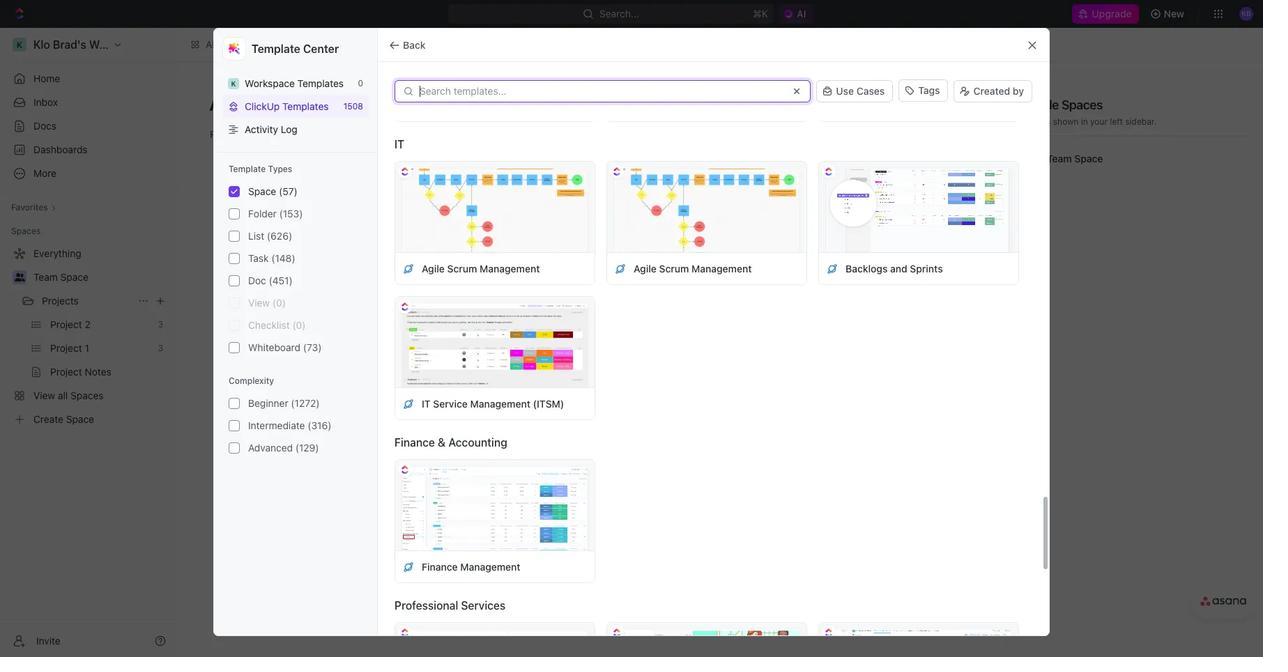 Task type: vqa. For each thing, say whether or not it's contained in the screenshot.


Task type: locate. For each thing, give the bounding box(es) containing it.
spaces
[[220, 38, 253, 50], [237, 92, 305, 115], [1062, 98, 1103, 112], [1022, 116, 1051, 127], [11, 226, 41, 236], [574, 286, 603, 296]]

space (57)
[[248, 186, 298, 197]]

agile
[[422, 263, 445, 274], [634, 263, 657, 274]]

back
[[403, 39, 426, 51]]

spaces down visible
[[1022, 116, 1051, 127]]

professional
[[395, 600, 458, 612]]

finance & accounting
[[395, 437, 507, 449]]

tags button
[[899, 79, 949, 103]]

all spaces
[[206, 38, 253, 50], [209, 92, 305, 115]]

team space link
[[33, 266, 169, 289]]

(451)
[[269, 275, 293, 287]]

0 vertical spatial templates
[[298, 77, 344, 89]]

log
[[281, 123, 298, 135]]

1 horizontal spatial scrum
[[659, 263, 689, 274]]

use cases
[[836, 85, 885, 97]]

template
[[252, 43, 300, 55], [229, 164, 266, 174]]

0 horizontal spatial it
[[395, 138, 405, 151]]

1 horizontal spatial (0)
[[293, 319, 306, 331]]

all spaces joined
[[562, 286, 629, 296]]

0 horizontal spatial agile
[[422, 263, 445, 274]]

created by
[[974, 85, 1024, 97]]

center
[[303, 43, 339, 55]]

template up workspace
[[252, 43, 300, 55]]

all
[[206, 38, 217, 50], [209, 92, 233, 115], [562, 286, 571, 296]]

0 vertical spatial new
[[1164, 8, 1185, 20]]

0 horizontal spatial team space
[[33, 271, 88, 283]]

spaces left joined
[[574, 286, 603, 296]]

spaces up the in
[[1062, 98, 1103, 112]]

(0) for checklist (0)
[[293, 319, 306, 331]]

it
[[395, 138, 405, 151], [422, 398, 431, 410]]

complexity
[[229, 376, 274, 386]]

use
[[836, 85, 854, 97]]

1 horizontal spatial agile scrum management
[[634, 263, 752, 274]]

home link
[[6, 68, 172, 90]]

1 horizontal spatial team
[[1047, 153, 1072, 165]]

0 horizontal spatial scrum
[[447, 263, 477, 274]]

Beginner (1272) checkbox
[[229, 398, 240, 409]]

user group image
[[14, 273, 25, 282]]

1 vertical spatial team space
[[33, 271, 88, 283]]

(148)
[[271, 252, 295, 264]]

backlogs
[[846, 263, 888, 274]]

⌘k
[[753, 8, 769, 20]]

(0) right view at the left top of the page
[[273, 297, 286, 309]]

0 horizontal spatial (0)
[[273, 297, 286, 309]]

tree containing team space
[[6, 243, 172, 431]]

tree inside sidebar navigation
[[6, 243, 172, 431]]

list (626)
[[248, 230, 292, 242]]

new down tags
[[922, 98, 942, 110]]

templates down the "center" at left top
[[298, 77, 344, 89]]

0 vertical spatial finance
[[395, 437, 435, 449]]

0 vertical spatial (0)
[[273, 297, 286, 309]]

None checkbox
[[229, 209, 240, 220], [229, 231, 240, 242], [229, 253, 240, 264], [229, 298, 240, 309], [229, 209, 240, 220], [229, 231, 240, 242], [229, 253, 240, 264], [229, 298, 240, 309]]

doc (451)
[[248, 275, 293, 287]]

1 vertical spatial it
[[422, 398, 431, 410]]

team space
[[1047, 153, 1104, 165], [33, 271, 88, 283]]

template for template types
[[229, 164, 266, 174]]

finance up professional services at the bottom
[[422, 561, 458, 573]]

new inside 'button'
[[922, 98, 942, 110]]

1 vertical spatial (0)
[[293, 319, 306, 331]]

advanced (129)
[[248, 442, 319, 454]]

1 horizontal spatial new
[[1164, 8, 1185, 20]]

0 vertical spatial it
[[395, 138, 405, 151]]

shown
[[1054, 116, 1079, 127]]

(0) for view (0)
[[273, 297, 286, 309]]

spaces down favorites
[[11, 226, 41, 236]]

space
[[945, 98, 973, 110], [1075, 153, 1104, 165], [248, 186, 276, 197], [60, 271, 88, 283]]

0 horizontal spatial team
[[33, 271, 58, 283]]

checklist (0)
[[248, 319, 306, 331]]

1 vertical spatial finance
[[422, 561, 458, 573]]

new space button
[[901, 93, 981, 116]]

2 vertical spatial all
[[562, 286, 571, 296]]

team space inside tree
[[33, 271, 88, 283]]

tree
[[6, 243, 172, 431]]

projects link
[[42, 290, 132, 312]]

1508
[[344, 101, 363, 112]]

clickup
[[245, 100, 280, 112]]

team down shown
[[1047, 153, 1072, 165]]

0 vertical spatial team space
[[1047, 153, 1104, 165]]

tags button
[[899, 79, 949, 102]]

workspace templates
[[245, 77, 344, 89]]

all spaces down workspace
[[209, 92, 305, 115]]

view
[[248, 297, 270, 309]]

1 vertical spatial template
[[229, 164, 266, 174]]

team
[[1047, 153, 1072, 165], [33, 271, 58, 283]]

templates for clickup templates
[[282, 100, 329, 112]]

template left 'types'
[[229, 164, 266, 174]]

dashboards link
[[6, 139, 172, 161]]

favorites button
[[6, 199, 62, 216]]

templates up the activity log button
[[282, 100, 329, 112]]

k
[[231, 79, 236, 88]]

agile scrum management
[[422, 263, 540, 274], [634, 263, 752, 274]]

finance
[[395, 437, 435, 449], [422, 561, 458, 573]]

team right user group icon
[[33, 271, 58, 283]]

new inside button
[[1164, 8, 1185, 20]]

template types
[[229, 164, 292, 174]]

1 vertical spatial all
[[209, 92, 233, 115]]

(1272)
[[291, 398, 320, 409]]

left
[[1110, 116, 1123, 127]]

team space up projects
[[33, 271, 88, 283]]

team space down shown
[[1047, 153, 1104, 165]]

finance left &
[[395, 437, 435, 449]]

1 vertical spatial team
[[33, 271, 58, 283]]

new space
[[922, 98, 973, 110]]

0 horizontal spatial agile scrum management
[[422, 263, 540, 274]]

1 vertical spatial new
[[922, 98, 942, 110]]

(73)
[[303, 342, 322, 354]]

new
[[1164, 8, 1185, 20], [922, 98, 942, 110]]

favorites
[[11, 202, 48, 213]]

0 vertical spatial template
[[252, 43, 300, 55]]

types
[[268, 164, 292, 174]]

advanced
[[248, 442, 293, 454]]

view (0)
[[248, 297, 286, 309]]

management
[[480, 263, 540, 274], [692, 263, 752, 274], [470, 398, 531, 410], [460, 561, 521, 573]]

finance for finance management
[[422, 561, 458, 573]]

1 horizontal spatial it
[[422, 398, 431, 410]]

new right the upgrade
[[1164, 8, 1185, 20]]

all spaces up klo brad's workspace, , element
[[206, 38, 253, 50]]

0 vertical spatial all spaces
[[206, 38, 253, 50]]

it for it
[[395, 138, 405, 151]]

0 vertical spatial all
[[206, 38, 217, 50]]

1 horizontal spatial agile
[[634, 263, 657, 274]]

1 vertical spatial templates
[[282, 100, 329, 112]]

1 scrum from the left
[[447, 263, 477, 274]]

service
[[433, 398, 468, 410]]

2 agile scrum management from the left
[[634, 263, 752, 274]]

visible
[[1022, 98, 1059, 112]]

it for it service management (itsm)
[[422, 398, 431, 410]]

None checkbox
[[229, 186, 240, 197], [229, 275, 240, 287], [229, 320, 240, 331], [229, 342, 240, 354], [229, 186, 240, 197], [229, 275, 240, 287], [229, 320, 240, 331], [229, 342, 240, 354]]

(0)
[[273, 297, 286, 309], [293, 319, 306, 331]]

activity
[[245, 123, 278, 135]]

Search templates... text field
[[420, 86, 783, 97]]

(153)
[[279, 208, 303, 220]]

0 horizontal spatial new
[[922, 98, 942, 110]]

1 agile scrum management from the left
[[422, 263, 540, 274]]

(0) up '(73)'
[[293, 319, 306, 331]]

1 agile from the left
[[422, 263, 445, 274]]

upgrade link
[[1073, 4, 1139, 24]]



Task type: describe. For each thing, give the bounding box(es) containing it.
projects
[[42, 295, 79, 307]]

doc
[[248, 275, 266, 287]]

accounting
[[449, 437, 507, 449]]

activity log button
[[222, 118, 369, 141]]

back button
[[384, 34, 434, 56]]

(itsm)
[[533, 398, 564, 410]]

workspace
[[245, 77, 295, 89]]

sidebar navigation
[[0, 28, 178, 658]]

in
[[1081, 116, 1088, 127]]

klo brad's workspace, , element
[[228, 78, 239, 89]]

upgrade
[[1092, 8, 1132, 20]]

use cases button
[[817, 79, 893, 104]]

(129)
[[296, 442, 319, 454]]

task (148)
[[248, 252, 295, 264]]

Intermediate (316) checkbox
[[229, 421, 240, 432]]

by
[[1013, 85, 1024, 97]]

0 vertical spatial team
[[1047, 153, 1072, 165]]

created by button
[[954, 80, 1033, 103]]

new for new space
[[922, 98, 942, 110]]

(57)
[[279, 186, 298, 197]]

space inside 'button'
[[945, 98, 973, 110]]

0
[[358, 78, 363, 89]]

1 vertical spatial all spaces
[[209, 92, 305, 115]]

professional services
[[395, 600, 506, 612]]

1 horizontal spatial team space
[[1047, 153, 1104, 165]]

created by button
[[954, 80, 1033, 103]]

new button
[[1145, 3, 1193, 25]]

finance management
[[422, 561, 521, 573]]

2 scrum from the left
[[659, 263, 689, 274]]

and
[[891, 263, 908, 274]]

checklist
[[248, 319, 290, 331]]

spaces down workspace
[[237, 92, 305, 115]]

whiteboard
[[248, 342, 301, 354]]

home
[[33, 73, 60, 84]]

2 agile from the left
[[634, 263, 657, 274]]

backlogs and sprints
[[846, 263, 943, 274]]

your
[[1091, 116, 1108, 127]]

space inside sidebar navigation
[[60, 271, 88, 283]]

templates for workspace templates
[[298, 77, 344, 89]]

template for template center
[[252, 43, 300, 55]]

services
[[461, 600, 506, 612]]

team inside sidebar navigation
[[33, 271, 58, 283]]

folder (153)
[[248, 208, 303, 220]]

activity log
[[245, 123, 298, 135]]

inbox link
[[6, 91, 172, 114]]

template center
[[252, 43, 339, 55]]

spaces inside sidebar navigation
[[11, 226, 41, 236]]

new for new
[[1164, 8, 1185, 20]]

list
[[248, 230, 264, 242]]

invite
[[36, 635, 61, 647]]

beginner
[[248, 398, 288, 409]]

created
[[974, 85, 1011, 97]]

clickup templates
[[245, 100, 329, 112]]

docs link
[[6, 115, 172, 137]]

whiteboard (73)
[[248, 342, 322, 354]]

cases
[[857, 85, 885, 97]]

docs
[[33, 120, 56, 132]]

intermediate (316)
[[248, 420, 332, 432]]

visible spaces spaces shown in your left sidebar.
[[1022, 98, 1157, 127]]

folder
[[248, 208, 277, 220]]

Advanced (129) checkbox
[[229, 443, 240, 454]]

(316)
[[308, 420, 332, 432]]

it service management (itsm)
[[422, 398, 564, 410]]

spaces up klo brad's workspace, , element
[[220, 38, 253, 50]]

beginner (1272)
[[248, 398, 320, 409]]

finance for finance & accounting
[[395, 437, 435, 449]]

task
[[248, 252, 269, 264]]

use cases button
[[817, 80, 893, 103]]

&
[[438, 437, 446, 449]]

intermediate
[[248, 420, 305, 432]]

sprints
[[910, 263, 943, 274]]

search...
[[600, 8, 640, 20]]

inbox
[[33, 96, 58, 108]]

sidebar.
[[1126, 116, 1157, 127]]

(626)
[[267, 230, 292, 242]]

tags
[[919, 84, 940, 96]]

joined
[[605, 286, 629, 296]]



